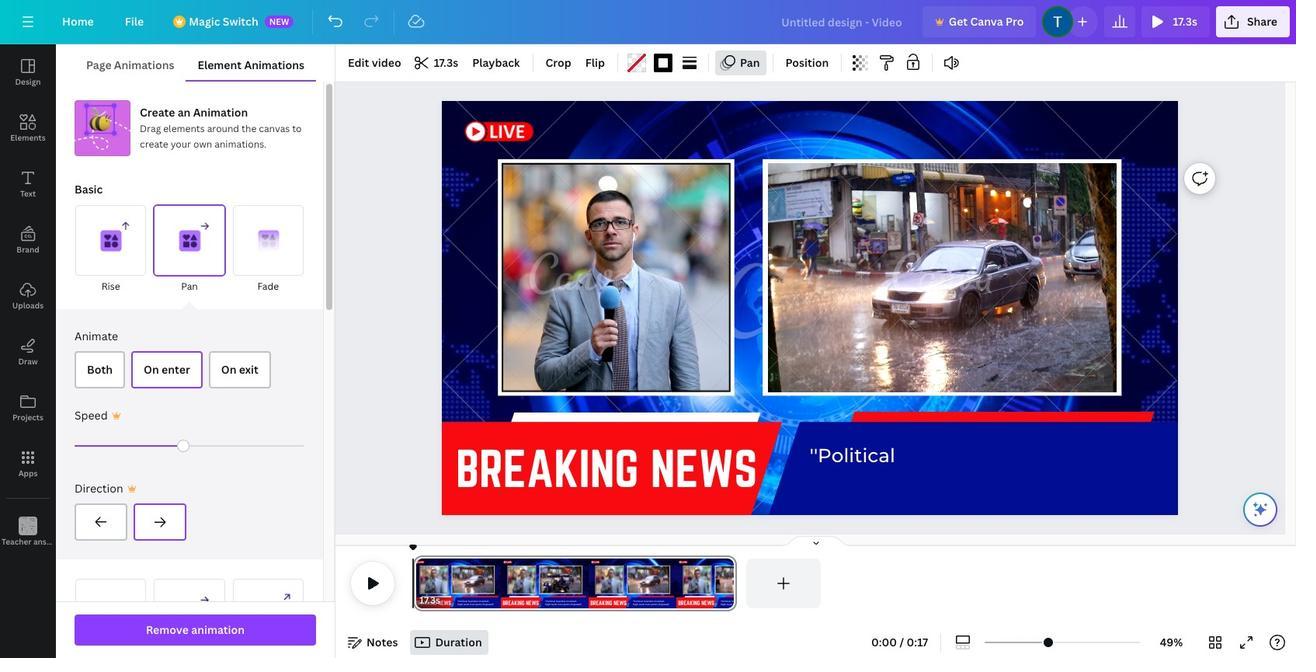 Task type: locate. For each thing, give the bounding box(es) containing it.
rise image
[[75, 205, 146, 276]]

animations down "new"
[[244, 58, 305, 72]]

l left "t"
[[844, 444, 850, 467]]

news
[[651, 440, 758, 497], [651, 440, 758, 497]]

pan left the position
[[741, 55, 760, 70]]

17.3s left playback at left
[[434, 55, 459, 70]]

on inside button
[[144, 362, 159, 377]]

on inside "button"
[[221, 362, 237, 377]]

the
[[242, 122, 257, 135]]

remove
[[636, 169, 670, 181], [146, 622, 189, 637]]

17.3s button
[[1143, 6, 1211, 37], [409, 51, 465, 75], [420, 593, 441, 608]]

1 ' from the left
[[810, 444, 815, 467]]

2 animations from the left
[[244, 58, 305, 72]]

2 ' from the left
[[814, 444, 819, 467]]

0 vertical spatial 17.3s
[[1174, 14, 1198, 29]]

1 horizontal spatial remove
[[636, 169, 670, 181]]

2 l from the left
[[891, 444, 896, 467]]

1 horizontal spatial i
[[863, 444, 868, 467]]

remove left watermarks
[[636, 169, 670, 181]]

animation
[[191, 622, 245, 637]]

edit video button
[[342, 51, 408, 75]]

0 horizontal spatial i
[[850, 444, 855, 467]]

canva
[[971, 14, 1004, 29]]

17.3s left share dropdown button
[[1174, 14, 1198, 29]]

1 on from the left
[[144, 362, 159, 377]]

pan image
[[154, 205, 225, 276]]

share
[[1248, 14, 1278, 29]]

get canva pro
[[949, 14, 1024, 29]]

exit
[[239, 362, 259, 377]]

drag
[[140, 122, 161, 135]]

c
[[868, 444, 879, 467]]

1 animations from the left
[[114, 58, 174, 72]]

crop
[[546, 55, 572, 70]]

canva assistant image
[[1252, 500, 1271, 519]]

file button
[[112, 6, 156, 37]]

breaking
[[456, 440, 639, 497], [456, 440, 639, 497]]

around
[[207, 122, 239, 135]]

playback
[[473, 55, 520, 70]]

remove for remove watermarks
[[636, 169, 670, 181]]

' ' p o l i t i c a l
[[810, 444, 896, 467]]

1 vertical spatial remove
[[146, 622, 189, 637]]

i left a
[[863, 444, 868, 467]]

teacher
[[2, 536, 31, 547]]

new
[[269, 16, 289, 27]]

trimming, start edge slider
[[413, 559, 427, 608]]

animations
[[114, 58, 174, 72], [244, 58, 305, 72]]

main menu bar
[[0, 0, 1297, 44]]

uploads
[[12, 300, 44, 311]]

exposed''
[[1026, 470, 1117, 493]]

2 i from the left
[[863, 444, 868, 467]]

17.3s button left share dropdown button
[[1143, 6, 1211, 37]]

49%
[[1161, 635, 1184, 650]]

basic
[[75, 182, 103, 197]]

pro
[[1006, 14, 1024, 29]]

t
[[855, 444, 863, 467]]

i right the o
[[850, 444, 855, 467]]

on left enter
[[144, 362, 159, 377]]

corruption
[[915, 470, 1021, 493]]

2 on from the left
[[221, 362, 237, 377]]

a
[[879, 444, 891, 467]]

apps button
[[0, 436, 56, 492]]

uploads button
[[0, 268, 56, 324]]

17.3s left page title text field
[[420, 594, 441, 607]]

wipe image
[[154, 579, 225, 650]]

unveiled:
[[983, 444, 1074, 467]]

speed
[[75, 408, 108, 423]]

pan down pan image
[[181, 280, 198, 293]]

canvas
[[259, 122, 290, 135]]

flip
[[586, 55, 605, 70]]

page animations button
[[75, 51, 186, 80]]

animations.
[[215, 138, 267, 151]]

0 horizontal spatial remove
[[146, 622, 189, 637]]

i
[[850, 444, 855, 467], [863, 444, 868, 467]]

1 horizontal spatial pan
[[741, 55, 760, 70]]

'
[[810, 444, 815, 467], [814, 444, 819, 467]]

Design title text field
[[769, 6, 917, 37]]

0 horizontal spatial l
[[844, 444, 850, 467]]

your
[[171, 138, 191, 151]]

on enter button
[[131, 352, 203, 389]]

an
[[178, 105, 191, 120]]

pan inside pan dropdown button
[[741, 55, 760, 70]]

Page title text field
[[447, 593, 454, 608]]

17.3s
[[1174, 14, 1198, 29], [434, 55, 459, 70], [420, 594, 441, 607]]

1 horizontal spatial l
[[891, 444, 896, 467]]

page animations
[[86, 58, 174, 72]]

on left exit
[[221, 362, 237, 377]]

animate
[[75, 329, 118, 344]]

apps
[[18, 468, 38, 479]]

0 vertical spatial remove
[[636, 169, 670, 181]]

on for on exit
[[221, 362, 237, 377]]

on for on enter
[[144, 362, 159, 377]]

0 horizontal spatial pan
[[181, 280, 198, 293]]

design button
[[0, 44, 56, 100]]

1 horizontal spatial on
[[221, 362, 237, 377]]

1 vertical spatial pan
[[181, 280, 198, 293]]

0 horizontal spatial on
[[144, 362, 159, 377]]

projects
[[12, 412, 44, 423]]

remove inside remove animation button
[[146, 622, 189, 637]]

fade button
[[232, 204, 305, 296]]

animations down file popup button
[[114, 58, 174, 72]]

0 horizontal spatial animations
[[114, 58, 174, 72]]

2 vertical spatial 17.3s button
[[420, 593, 441, 608]]

l
[[844, 444, 850, 467], [891, 444, 896, 467]]

0:00
[[872, 635, 898, 650]]

l right the c
[[891, 444, 896, 467]]

17.3s button left page title text field
[[420, 593, 441, 608]]

' left the o
[[814, 444, 819, 467]]

high-
[[810, 470, 865, 493]]

1 horizontal spatial animations
[[244, 58, 305, 72]]

breaking news
[[456, 440, 758, 497], [456, 440, 758, 497]]

remove left animation
[[146, 622, 189, 637]]

remove watermarks button
[[631, 169, 725, 181]]

hide pages image
[[779, 535, 854, 548]]

edit video
[[348, 55, 401, 70]]

flip button
[[580, 51, 612, 75]]

0 vertical spatial pan
[[741, 55, 760, 70]]

create
[[140, 105, 175, 120]]

projects button
[[0, 380, 56, 436]]

17.3s button right video
[[409, 51, 465, 75]]

element
[[198, 58, 242, 72]]

' left p
[[810, 444, 815, 467]]

duration
[[436, 635, 482, 650]]



Task type: describe. For each thing, give the bounding box(es) containing it.
remove animation button
[[75, 615, 316, 646]]

1 vertical spatial 17.3s button
[[409, 51, 465, 75]]

text button
[[0, 156, 56, 212]]

0:17
[[907, 635, 929, 650]]

17.3s inside 'main' menu bar
[[1174, 14, 1198, 29]]

rise
[[102, 280, 120, 293]]

pop image
[[75, 579, 146, 650]]

;
[[27, 538, 29, 548]]

direction
[[75, 481, 123, 496]]

duration button
[[411, 630, 489, 655]]

element animations button
[[186, 51, 316, 80]]

own
[[194, 138, 212, 151]]

watermarks
[[672, 169, 720, 181]]

text
[[20, 188, 36, 199]]

remove watermarks
[[636, 169, 720, 181]]

animation
[[193, 105, 248, 120]]

p
[[819, 444, 832, 467]]

file
[[125, 14, 144, 29]]

remove for remove animation
[[146, 622, 189, 637]]

switch
[[223, 14, 259, 29]]

share button
[[1217, 6, 1291, 37]]

keys
[[62, 536, 79, 547]]

create
[[140, 138, 168, 151]]

1 vertical spatial 17.3s
[[434, 55, 459, 70]]

video
[[372, 55, 401, 70]]

elements
[[10, 132, 46, 143]]

create an animation drag elements around the canvas to create your own animations.
[[140, 105, 302, 151]]

both button
[[75, 352, 125, 389]]

position button
[[780, 51, 836, 75]]

rise button
[[75, 204, 147, 296]]

1 l from the left
[[844, 444, 850, 467]]

pan button
[[153, 204, 226, 296]]

draw button
[[0, 324, 56, 380]]

2 vertical spatial 17.3s
[[420, 594, 441, 607]]

to
[[292, 122, 302, 135]]

1 i from the left
[[850, 444, 855, 467]]

element animations
[[198, 58, 305, 72]]

o
[[832, 444, 844, 467]]

design
[[15, 76, 41, 87]]

get
[[949, 14, 968, 29]]

elements
[[163, 122, 205, 135]]

fade image
[[233, 205, 304, 276]]

brand
[[17, 244, 39, 255]]

49% button
[[1147, 630, 1197, 655]]

trimming, end edge slider
[[723, 559, 737, 608]]

pan inside pan button
[[181, 280, 198, 293]]

remove animation
[[146, 622, 245, 637]]

fade
[[258, 280, 279, 293]]

''political scandal unveiled: high-level corruption exposed''
[[810, 444, 1117, 493]]

teacher answer keys
[[2, 536, 79, 547]]

answer
[[33, 536, 60, 547]]

on enter
[[144, 362, 190, 377]]

notes button
[[342, 630, 404, 655]]

on exit button
[[209, 352, 271, 389]]

on exit
[[221, 362, 259, 377]]

animations for page animations
[[114, 58, 174, 72]]

draw
[[18, 356, 38, 367]]

side panel tab list
[[0, 44, 79, 560]]

edit
[[348, 55, 369, 70]]

scandal
[[901, 444, 978, 467]]

playback button
[[466, 51, 526, 75]]

home link
[[50, 6, 106, 37]]

position
[[786, 55, 829, 70]]

0 vertical spatial 17.3s button
[[1143, 6, 1211, 37]]

#000000 image
[[654, 54, 673, 72]]

''political
[[810, 444, 896, 467]]

magic switch
[[189, 14, 259, 29]]

level
[[865, 470, 910, 493]]

notes
[[367, 635, 398, 650]]

0:00 / 0:17
[[872, 635, 929, 650]]

animations for element animations
[[244, 58, 305, 72]]

/
[[900, 635, 905, 650]]

elements button
[[0, 100, 56, 156]]

no color image
[[628, 54, 647, 72]]

pan button
[[716, 51, 767, 75]]



Task type: vqa. For each thing, say whether or not it's contained in the screenshot.
the off.
no



